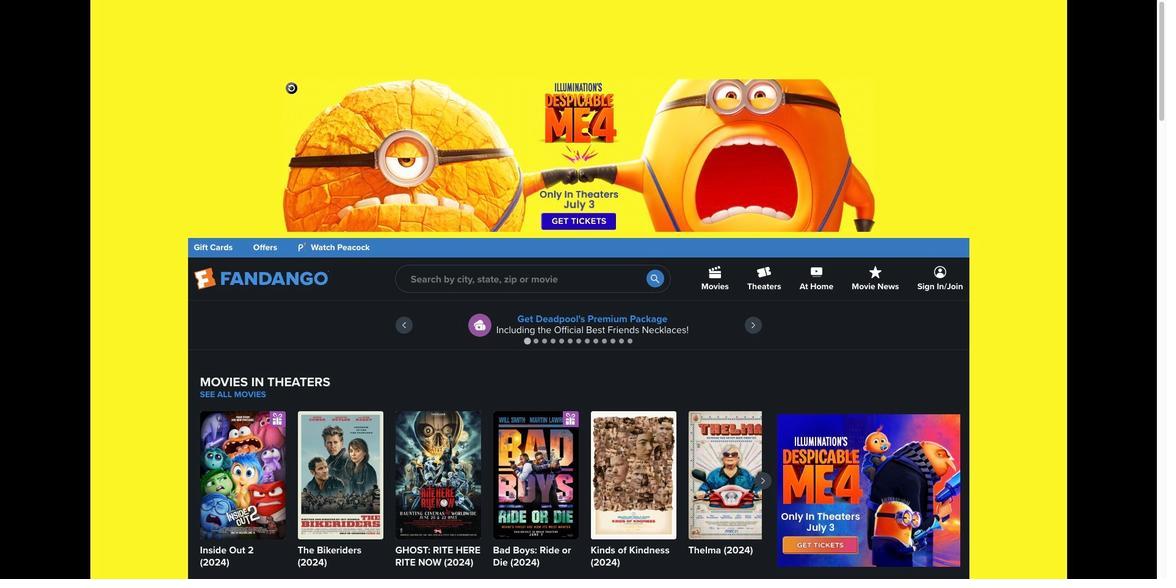 Task type: describe. For each thing, give the bounding box(es) containing it.
0 vertical spatial advertisement element
[[282, 79, 875, 232]]

offer icon image
[[468, 314, 492, 337]]

1 vertical spatial advertisement element
[[777, 415, 960, 567]]

0 vertical spatial region
[[188, 301, 969, 350]]

inside out 2 (2024) poster image
[[200, 412, 285, 540]]

1 vertical spatial region
[[200, 412, 774, 572]]

Search by city, state, zip or movie text field
[[395, 265, 671, 293]]

kinds of kindness (2024) poster image
[[591, 412, 676, 540]]



Task type: vqa. For each thing, say whether or not it's contained in the screenshot.
location light image
no



Task type: locate. For each thing, give the bounding box(es) containing it.
None search field
[[395, 265, 671, 293]]

bad boys: ride or die (2024) poster image
[[493, 412, 579, 540]]

ghost: rite here rite now (2024) poster image
[[395, 412, 481, 540]]

advertisement element
[[282, 79, 875, 232], [777, 415, 960, 567]]

gift box white image
[[563, 412, 579, 427]]

region
[[188, 301, 969, 350], [200, 412, 774, 572]]

the bikeriders (2024) poster image
[[298, 412, 383, 540]]

thelma (2024) poster image
[[689, 412, 774, 540]]

gift box white image
[[270, 412, 285, 427]]

select a slide to show tab list
[[188, 336, 969, 346]]



